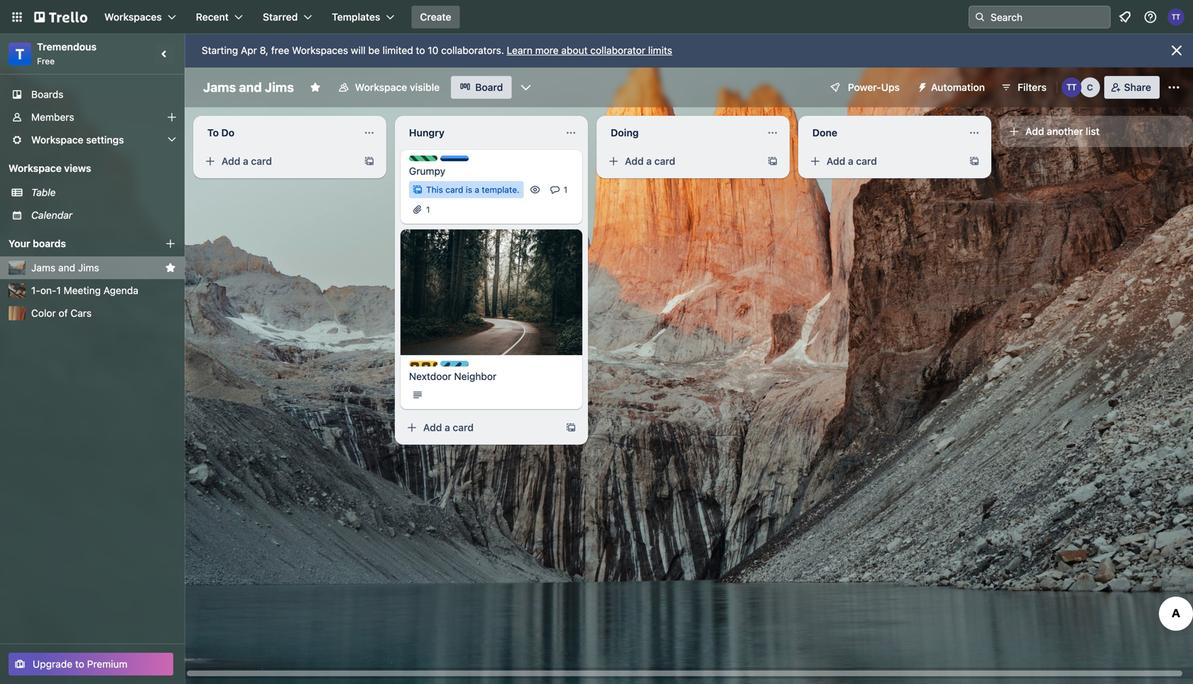 Task type: describe. For each thing, give the bounding box(es) containing it.
workspace visible
[[355, 81, 440, 93]]

0 horizontal spatial 1
[[56, 285, 61, 296]]

Hungry text field
[[401, 121, 560, 144]]

grumpy
[[409, 165, 446, 177]]

To Do text field
[[199, 121, 358, 144]]

jims inside jams and jims text field
[[265, 80, 294, 95]]

add for done
[[827, 155, 846, 167]]

1 vertical spatial terry turtle (terryturtle) image
[[1062, 77, 1082, 97]]

c button
[[1080, 77, 1100, 97]]

0 vertical spatial 1
[[564, 185, 568, 195]]

Search field
[[986, 6, 1110, 28]]

hungry
[[409, 127, 445, 139]]

back to home image
[[34, 6, 87, 28]]

sm image
[[911, 76, 931, 96]]

card for doing
[[655, 155, 676, 167]]

create button
[[412, 6, 460, 28]]

grumpy link
[[409, 164, 574, 178]]

add a card button for to do
[[199, 150, 355, 173]]

is
[[466, 185, 472, 195]]

jims inside jams and jims link
[[78, 262, 99, 274]]

apr
[[241, 44, 257, 56]]

workspace visible button
[[330, 76, 448, 99]]

templates button
[[323, 6, 403, 28]]

workspace for workspace views
[[9, 162, 62, 174]]

will
[[351, 44, 366, 56]]

collaborator
[[591, 44, 646, 56]]

show menu image
[[1167, 80, 1181, 94]]

a right is
[[475, 185, 480, 195]]

table link
[[31, 185, 176, 200]]

recent
[[196, 11, 229, 23]]

create from template… image for done
[[969, 156, 980, 167]]

color: yellow, title: none image
[[409, 361, 438, 367]]

recent button
[[187, 6, 251, 28]]

tremendous free
[[37, 41, 97, 66]]

add a card button down the neighbor
[[401, 416, 557, 439]]

this
[[426, 185, 443, 195]]

add a card for to do
[[222, 155, 272, 167]]

share
[[1124, 81, 1152, 93]]

automation
[[931, 81, 985, 93]]

members
[[31, 111, 74, 123]]

color: blue, title: none image
[[440, 156, 469, 161]]

t
[[15, 45, 24, 62]]

upgrade to premium link
[[9, 653, 173, 676]]

members link
[[0, 106, 185, 129]]

limits
[[648, 44, 673, 56]]

share button
[[1105, 76, 1160, 99]]

limited
[[383, 44, 413, 56]]

workspace for workspace visible
[[355, 81, 407, 93]]

create from template… image for doing
[[767, 156, 779, 167]]

jams and jims link
[[31, 261, 159, 275]]

automation button
[[911, 76, 994, 99]]

settings
[[86, 134, 124, 146]]

workspaces button
[[96, 6, 185, 28]]

1 vertical spatial jams
[[31, 262, 56, 274]]

10
[[428, 44, 439, 56]]

agenda
[[104, 285, 138, 296]]

c
[[1087, 82, 1093, 92]]

color of cars
[[31, 307, 92, 319]]

1-on-1 meeting agenda
[[31, 285, 138, 296]]

boards
[[31, 88, 63, 100]]

this card is a template.
[[426, 185, 520, 195]]

add another list
[[1026, 125, 1100, 137]]

upgrade
[[33, 658, 72, 670]]

visible
[[410, 81, 440, 93]]

a for doing
[[647, 155, 652, 167]]

Done text field
[[804, 121, 963, 144]]

chestercheeetah (chestercheeetah) image
[[1080, 77, 1100, 97]]

done
[[813, 127, 838, 139]]

calendar
[[31, 209, 72, 221]]

filters
[[1018, 81, 1047, 93]]

ups
[[881, 81, 900, 93]]

nextdoor neighbor link
[[409, 369, 574, 384]]

meeting
[[64, 285, 101, 296]]

a down nextdoor neighbor
[[445, 422, 450, 433]]

nextdoor
[[409, 370, 452, 382]]

add a card button for done
[[804, 150, 960, 173]]

color
[[31, 307, 56, 319]]

calendar link
[[31, 208, 176, 222]]

add for doing
[[625, 155, 644, 167]]

0 horizontal spatial to
[[75, 658, 84, 670]]

workspace navigation collapse icon image
[[155, 44, 175, 64]]

1 vertical spatial jams and jims
[[31, 262, 99, 274]]

neighbor
[[454, 370, 497, 382]]

learn
[[507, 44, 533, 56]]

to do
[[207, 127, 235, 139]]

more
[[535, 44, 559, 56]]

flying
[[455, 362, 479, 372]]

jams and jims inside text field
[[203, 80, 294, 95]]

workspace settings button
[[0, 129, 185, 151]]

boards link
[[0, 83, 185, 106]]

add another list button
[[1000, 116, 1194, 147]]

t link
[[9, 43, 31, 65]]



Task type: locate. For each thing, give the bounding box(es) containing it.
add a card down done
[[827, 155, 877, 167]]

flying cars
[[455, 362, 501, 372]]

card left is
[[446, 185, 463, 195]]

1 vertical spatial cars
[[482, 362, 501, 372]]

0 vertical spatial workspace
[[355, 81, 407, 93]]

0 horizontal spatial jams and jims
[[31, 262, 99, 274]]

a for to do
[[243, 155, 249, 167]]

on-
[[40, 285, 56, 296]]

1 horizontal spatial jams
[[203, 80, 236, 95]]

jams and jims down apr
[[203, 80, 294, 95]]

1 horizontal spatial 1
[[426, 205, 430, 215]]

to
[[207, 127, 219, 139]]

0 horizontal spatial and
[[58, 262, 75, 274]]

add left another in the right of the page
[[1026, 125, 1045, 137]]

workspace inside button
[[355, 81, 407, 93]]

terry turtle (terryturtle) image
[[1168, 9, 1185, 26], [1062, 77, 1082, 97]]

your boards with 3 items element
[[9, 235, 144, 252]]

starred
[[263, 11, 298, 23]]

premium
[[87, 658, 128, 670]]

to right upgrade
[[75, 658, 84, 670]]

customize views image
[[519, 80, 533, 94]]

add down done
[[827, 155, 846, 167]]

0 vertical spatial jims
[[265, 80, 294, 95]]

add a card button down to do text field
[[199, 150, 355, 173]]

1 vertical spatial workspace
[[31, 134, 83, 146]]

1 horizontal spatial to
[[416, 44, 425, 56]]

0 vertical spatial and
[[239, 80, 262, 95]]

0 horizontal spatial workspaces
[[104, 11, 162, 23]]

to left 10
[[416, 44, 425, 56]]

workspace inside popup button
[[31, 134, 83, 146]]

table
[[31, 186, 56, 198]]

jams inside text field
[[203, 80, 236, 95]]

and inside jams and jims text field
[[239, 80, 262, 95]]

color: sky, title: "flying cars" element
[[440, 361, 501, 372]]

tremendous
[[37, 41, 97, 53]]

power-ups
[[848, 81, 900, 93]]

1 horizontal spatial jams and jims
[[203, 80, 294, 95]]

search image
[[975, 11, 986, 23]]

0 horizontal spatial jams
[[31, 262, 56, 274]]

1 right "template."
[[564, 185, 568, 195]]

a down done text field
[[848, 155, 854, 167]]

filters button
[[997, 76, 1051, 99]]

add a card for done
[[827, 155, 877, 167]]

1 horizontal spatial workspaces
[[292, 44, 348, 56]]

add a card button
[[199, 150, 355, 173], [602, 150, 759, 173], [804, 150, 960, 173], [401, 416, 557, 439]]

2 vertical spatial workspace
[[9, 162, 62, 174]]

add a card down doing
[[625, 155, 676, 167]]

workspace down be
[[355, 81, 407, 93]]

starred icon image
[[165, 262, 176, 274]]

jims
[[265, 80, 294, 95], [78, 262, 99, 274]]

template.
[[482, 185, 520, 195]]

jams
[[203, 80, 236, 95], [31, 262, 56, 274]]

workspace views
[[9, 162, 91, 174]]

0 vertical spatial jams
[[203, 80, 236, 95]]

be
[[368, 44, 380, 56]]

card down done text field
[[856, 155, 877, 167]]

workspace
[[355, 81, 407, 93], [31, 134, 83, 146], [9, 162, 62, 174]]

add a card down do at the left of page
[[222, 155, 272, 167]]

0 vertical spatial cars
[[71, 307, 92, 319]]

1-
[[31, 285, 40, 296]]

workspaces up the star or unstar board image
[[292, 44, 348, 56]]

1 vertical spatial to
[[75, 658, 84, 670]]

jims left the star or unstar board image
[[265, 80, 294, 95]]

1 horizontal spatial cars
[[482, 362, 501, 372]]

and inside jams and jims link
[[58, 262, 75, 274]]

boards
[[33, 238, 66, 249]]

2 vertical spatial 1
[[56, 285, 61, 296]]

0 vertical spatial workspaces
[[104, 11, 162, 23]]

create from template… image
[[364, 156, 375, 167], [767, 156, 779, 167], [969, 156, 980, 167], [565, 422, 577, 433]]

do
[[221, 127, 235, 139]]

workspace settings
[[31, 134, 124, 146]]

board link
[[451, 76, 512, 99]]

add a card down nextdoor neighbor
[[423, 422, 474, 433]]

and down apr
[[239, 80, 262, 95]]

workspace down the "members"
[[31, 134, 83, 146]]

nextdoor neighbor
[[409, 370, 497, 382]]

0 horizontal spatial terry turtle (terryturtle) image
[[1062, 77, 1082, 97]]

1
[[564, 185, 568, 195], [426, 205, 430, 215], [56, 285, 61, 296]]

your
[[9, 238, 30, 249]]

jams and jims down 'your boards with 3 items' element
[[31, 262, 99, 274]]

add board image
[[165, 238, 176, 249]]

terry turtle (terryturtle) image right open information menu icon
[[1168, 9, 1185, 26]]

add down do at the left of page
[[222, 155, 240, 167]]

views
[[64, 162, 91, 174]]

terry turtle (terryturtle) image left c
[[1062, 77, 1082, 97]]

0 vertical spatial terry turtle (terryturtle) image
[[1168, 9, 1185, 26]]

0 vertical spatial jams and jims
[[203, 80, 294, 95]]

2 horizontal spatial 1
[[564, 185, 568, 195]]

workspace for workspace settings
[[31, 134, 83, 146]]

workspaces up workspace navigation collapse icon
[[104, 11, 162, 23]]

free
[[37, 56, 55, 66]]

create from template… image for to do
[[364, 156, 375, 167]]

another
[[1047, 125, 1084, 137]]

and down 'your boards with 3 items' element
[[58, 262, 75, 274]]

learn more about collaborator limits link
[[507, 44, 673, 56]]

a down to do text field
[[243, 155, 249, 167]]

0 horizontal spatial cars
[[71, 307, 92, 319]]

1 vertical spatial 1
[[426, 205, 430, 215]]

jims up 1-on-1 meeting agenda
[[78, 262, 99, 274]]

0 notifications image
[[1117, 9, 1134, 26]]

a down doing text box
[[647, 155, 652, 167]]

power-ups button
[[820, 76, 909, 99]]

workspaces inside workspaces dropdown button
[[104, 11, 162, 23]]

jams down starting
[[203, 80, 236, 95]]

Doing text field
[[602, 121, 762, 144]]

board
[[475, 81, 503, 93]]

1 horizontal spatial terry turtle (terryturtle) image
[[1168, 9, 1185, 26]]

starting
[[202, 44, 238, 56]]

cars right flying
[[482, 362, 501, 372]]

add for to do
[[222, 155, 240, 167]]

templates
[[332, 11, 380, 23]]

card for done
[[856, 155, 877, 167]]

1-on-1 meeting agenda link
[[31, 283, 176, 298]]

card down doing text box
[[655, 155, 676, 167]]

add a card button down done text field
[[804, 150, 960, 173]]

add down doing
[[625, 155, 644, 167]]

doing
[[611, 127, 639, 139]]

8,
[[260, 44, 269, 56]]

your boards
[[9, 238, 66, 249]]

add down nextdoor
[[423, 422, 442, 433]]

a for done
[[848, 155, 854, 167]]

create
[[420, 11, 451, 23]]

jams up the on-
[[31, 262, 56, 274]]

and
[[239, 80, 262, 95], [58, 262, 75, 274]]

starred button
[[254, 6, 321, 28]]

1 vertical spatial jims
[[78, 262, 99, 274]]

open information menu image
[[1144, 10, 1158, 24]]

add
[[1026, 125, 1045, 137], [222, 155, 240, 167], [625, 155, 644, 167], [827, 155, 846, 167], [423, 422, 442, 433]]

color of cars link
[[31, 306, 176, 320]]

primary element
[[0, 0, 1194, 34]]

tremendous link
[[37, 41, 97, 53]]

free
[[271, 44, 289, 56]]

starting apr 8, free workspaces will be limited to 10 collaborators. learn more about collaborator limits
[[202, 44, 673, 56]]

1 vertical spatial workspaces
[[292, 44, 348, 56]]

add a card
[[222, 155, 272, 167], [625, 155, 676, 167], [827, 155, 877, 167], [423, 422, 474, 433]]

add a card button down doing text box
[[602, 150, 759, 173]]

add a card button for doing
[[602, 150, 759, 173]]

card down to do text field
[[251, 155, 272, 167]]

collaborators.
[[441, 44, 504, 56]]

1 right 1-
[[56, 285, 61, 296]]

list
[[1086, 125, 1100, 137]]

Board name text field
[[196, 76, 301, 99]]

1 horizontal spatial jims
[[265, 80, 294, 95]]

a
[[243, 155, 249, 167], [647, 155, 652, 167], [848, 155, 854, 167], [475, 185, 480, 195], [445, 422, 450, 433]]

about
[[561, 44, 588, 56]]

1 horizontal spatial and
[[239, 80, 262, 95]]

to
[[416, 44, 425, 56], [75, 658, 84, 670]]

workspaces
[[104, 11, 162, 23], [292, 44, 348, 56]]

workspace up table
[[9, 162, 62, 174]]

color: green, title: none image
[[409, 156, 438, 161]]

0 horizontal spatial jims
[[78, 262, 99, 274]]

power-
[[848, 81, 881, 93]]

card
[[251, 155, 272, 167], [655, 155, 676, 167], [856, 155, 877, 167], [446, 185, 463, 195], [453, 422, 474, 433]]

cars right 'of'
[[71, 307, 92, 319]]

add a card for doing
[[625, 155, 676, 167]]

card down nextdoor neighbor
[[453, 422, 474, 433]]

star or unstar board image
[[310, 82, 321, 93]]

of
[[59, 307, 68, 319]]

upgrade to premium
[[33, 658, 128, 670]]

0 vertical spatial to
[[416, 44, 425, 56]]

jams and jims
[[203, 80, 294, 95], [31, 262, 99, 274]]

1 vertical spatial and
[[58, 262, 75, 274]]

1 down this
[[426, 205, 430, 215]]

card for to do
[[251, 155, 272, 167]]



Task type: vqa. For each thing, say whether or not it's contained in the screenshot.
Edit for Edit labels
no



